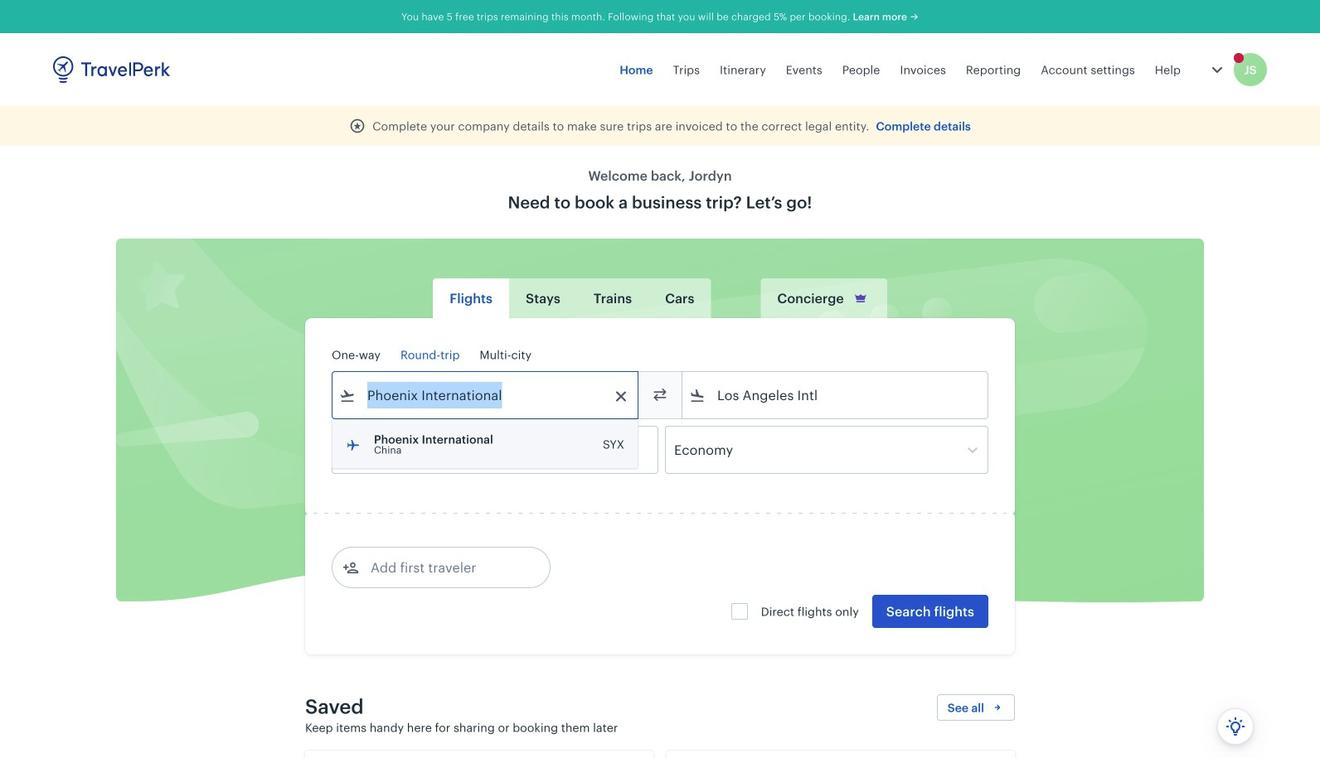 Task type: describe. For each thing, give the bounding box(es) containing it.
Return text field
[[454, 427, 541, 474]]

To search field
[[706, 382, 966, 409]]



Task type: locate. For each thing, give the bounding box(es) containing it.
From search field
[[356, 382, 616, 409]]

Depart text field
[[356, 427, 442, 474]]

Add first traveler search field
[[359, 555, 532, 581]]



